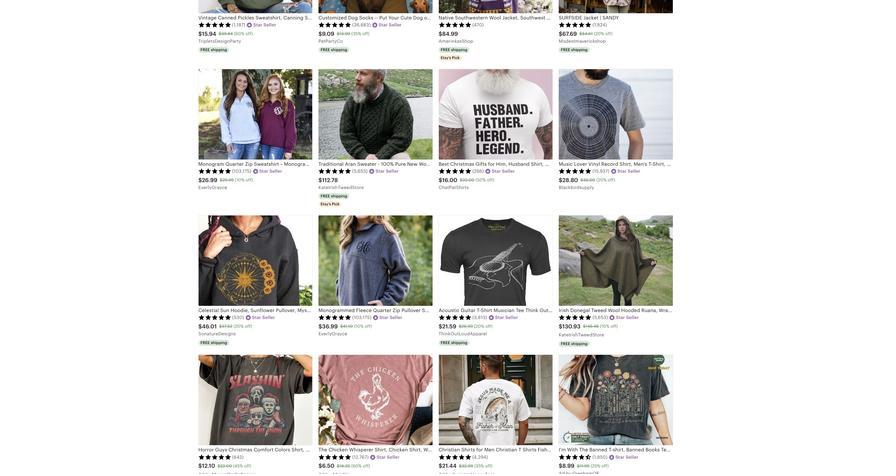 Task type: describe. For each thing, give the bounding box(es) containing it.
5 out of 5 stars image for 9.09
[[319, 22, 351, 27]]

thinkoutloudapparel
[[439, 332, 487, 337]]

d1
[[529, 308, 534, 313]]

native southwestern wool jacket, southwest jacket, native american style coat, alpaca wool jacket, boho knit vintage jacket, aztec, jacket image
[[439, 0, 553, 13]]

$ 15.94 $ 39.84 (60% off) tripletsdesignparty
[[198, 30, 253, 44]]

5 out of 5 stars image up 112.78 at the left
[[319, 168, 351, 174]]

5 out of 5 stars image for 36.99
[[319, 315, 351, 320]]

(10% for 26.99
[[235, 178, 245, 183]]

5 out of 5 stars image for 46.01
[[198, 315, 231, 320]]

etsy's for 84.99
[[441, 55, 451, 60]]

free for 67.69
[[561, 48, 570, 52]]

seller for 6.50
[[387, 455, 400, 460]]

irish donegal tweed wool hooded ruana, wrap, cape, arisaid  - speckled forest green -100% pure new wool- limited stock - handmade in ireland image
[[559, 215, 673, 306]]

5 out of 5 stars image for 12.10
[[198, 454, 231, 460]]

shipping for 9.09
[[331, 48, 347, 52]]

30
[[521, 308, 527, 313]]

(20% for 21.59
[[474, 324, 484, 329]]

39.84
[[221, 31, 233, 36]]

46.01
[[202, 323, 217, 330]]

off) for 16.00
[[487, 178, 494, 183]]

(103,175) for 26.99
[[232, 169, 251, 174]]

(35% for 9.09
[[351, 31, 361, 36]]

star seller for 46.01
[[252, 315, 275, 320]]

off) for 46.01
[[245, 324, 252, 329]]

pick for 84.99
[[452, 55, 460, 60]]

off) for 6.50
[[363, 464, 370, 469]]

music lover vinyl record shirt, men's t-shirt, unique handmade clothing gift for him, mens graphic tee, vintage record collector dj gift image
[[559, 69, 673, 159]]

gifts
[[475, 308, 486, 313]]

8.99
[[562, 463, 575, 470]]

28.80
[[562, 177, 578, 184]]

(5,653) for 5 out of 5 stars image on top of 112.78 at the left
[[352, 169, 368, 174]]

32.00
[[463, 178, 475, 183]]

shipping down $ 112.78 kateirishtweedstore at the left top of the page
[[331, 194, 347, 198]]

$ 26.99 $ 29.99 (10% off) everlygrayce
[[198, 177, 253, 190]]

$ inside $ 112.78 kateirishtweedstore
[[319, 177, 322, 184]]

seller for 36.99
[[390, 315, 402, 320]]

0 horizontal spatial pullover
[[322, 161, 341, 167]]

5 out of 5 stars image for 6.50
[[319, 454, 351, 460]]

$ 46.01 $ 57.52 (20% off) sonaturedesigns
[[198, 323, 252, 337]]

41.10
[[343, 324, 353, 329]]

(103,175) for 36.99
[[352, 315, 371, 320]]

tripletsdesignparty
[[198, 39, 241, 44]]

seller for 15.94
[[264, 22, 276, 27]]

(5,653) for 5 out of 5 stars image associated with 130.93
[[593, 315, 608, 320]]

$ inside $ 12.10 $ 22.00 (45% off)
[[218, 464, 220, 469]]

(3,813)
[[472, 315, 487, 320]]

5 out of 5 stars image for 130.93
[[559, 315, 592, 320]]

(60% for 6.50
[[351, 464, 362, 469]]

petpartyco
[[319, 39, 343, 44]]

1 vertical spatial monogrammed
[[319, 308, 355, 313]]

4.5 out of 5 stars image
[[559, 454, 592, 460]]

kateirishtweedstore inside $ 130.93 $ 145.48 (10% off) kateirishtweedstore
[[559, 333, 604, 338]]

free for 46.01
[[200, 341, 210, 345]]

9.09
[[322, 30, 334, 37]]

shipping for 130.93
[[571, 342, 588, 346]]

monogram quarter zip sweatshirt ~ monogrammed pullover for her ~ christmas gift (mg003)
[[198, 161, 420, 167]]

star for 6.50
[[377, 455, 386, 460]]

under
[[506, 308, 520, 313]]

0 horizontal spatial quarter
[[225, 161, 244, 167]]

1 vertical spatial her
[[496, 308, 504, 313]]

(1,850)
[[593, 455, 608, 460]]

13.99
[[340, 31, 350, 36]]

(mg003)
[[399, 161, 420, 167]]

star for 130.93
[[616, 315, 625, 320]]

sweatshirt
[[254, 161, 279, 167]]

free shipping for 46.01
[[200, 341, 227, 345]]

5 out of 5 stars image for 67.69
[[559, 22, 592, 27]]

(642)
[[232, 455, 244, 460]]

seller for 26.99
[[270, 169, 282, 174]]

free for 15.94
[[200, 48, 210, 52]]

21.59
[[442, 323, 456, 330]]

22.00
[[220, 464, 232, 469]]

star for 28.80
[[618, 169, 627, 174]]

5 out of 5 stars image for 15.94
[[198, 22, 231, 27]]

0 vertical spatial christmas
[[363, 161, 387, 167]]

1 horizontal spatial pullover
[[402, 308, 421, 313]]

etsy's for 112.78
[[321, 202, 331, 206]]

seller for 130.93
[[626, 315, 639, 320]]

gift
[[389, 161, 397, 167]]

$ 12.10 $ 22.00 (45% off)
[[198, 463, 251, 470]]

$ 36.99 $ 41.10 (10% off) everlygrayce
[[319, 323, 372, 337]]

free shipping for 130.93
[[561, 342, 588, 346]]

57.52
[[222, 324, 232, 329]]

26.99 inside $ 21.59 $ 26.99 (20% off) thinkoutloudapparel
[[462, 324, 473, 329]]

36.99
[[322, 323, 338, 330]]

$ 84.99 amerinkasshop
[[439, 30, 473, 44]]

21.44
[[442, 463, 457, 470]]

145.48
[[586, 324, 599, 329]]

monogram
[[198, 161, 224, 167]]

star for 8.99
[[616, 455, 625, 460]]

(470)
[[472, 22, 484, 27]]

$ 67.69 $ 84.61 (20% off) modestmaverickshop
[[559, 30, 613, 44]]

star for 16.00
[[492, 169, 501, 174]]

seller for 8.99
[[626, 455, 639, 460]]

0 vertical spatial for
[[342, 161, 349, 167]]

off) for 21.44
[[485, 464, 493, 469]]

15.94
[[202, 30, 216, 37]]

$ 21.44 $ 32.99 (35% off)
[[439, 463, 493, 470]]

(266)
[[472, 169, 484, 174]]

29.99
[[223, 178, 234, 183]]

0 vertical spatial kateirishtweedstore
[[319, 185, 364, 190]]

star for 15.94
[[253, 22, 262, 27]]

36.00
[[583, 178, 595, 183]]

star seller for 16.00
[[492, 169, 515, 174]]

monogram quarter zip sweatshirt ~ monogrammed pullover for her ~ christmas gift (mg003) image
[[198, 69, 312, 159]]

$ 130.93 $ 145.48 (10% off) kateirishtweedstore
[[559, 323, 618, 338]]

off) for 21.59
[[485, 324, 493, 329]]

monogrammed fleece quarter zip pullover sweatshirt, christmas gifts for her under 30 d1
[[319, 308, 534, 313]]

$ inside $ 8.99 $ 11.99 (25% off)
[[577, 464, 580, 469]]

(20% for 46.01
[[234, 324, 244, 329]]

monogrammed fleece quarter zip pullover sweatshirt, christmas gifts for her under 30 d1 image
[[319, 215, 432, 306]]

acoustic guitar t-shirt musician tee think out loud apparel, guitar player shirt gift for men cool band shirt music lover artist man gift image
[[439, 215, 553, 306]]

$ 28.80 $ 36.00 (20% off) blackbirdsupply
[[559, 177, 615, 190]]

$ inside $ 84.99 amerinkasshop
[[439, 30, 442, 37]]

(20% for 28.80
[[597, 178, 607, 183]]

free down amerinkasshop
[[441, 48, 450, 52]]

1 horizontal spatial for
[[488, 308, 494, 313]]

horror guys christmas comfort colors shirt, slashin through the snow, goth christmas, ghost face, freddy, jason, michael myers, holiday tee image
[[198, 355, 312, 446]]

free shipping for 15.94
[[200, 48, 227, 52]]

12.10
[[202, 463, 215, 470]]

star seller for 15.94
[[253, 22, 276, 27]]

shipping for 15.94
[[211, 48, 227, 52]]

sweatshirt,
[[422, 308, 449, 313]]

blackbirdsupply
[[559, 185, 594, 190]]

(50%
[[476, 178, 486, 183]]

seller for 16.00
[[502, 169, 515, 174]]

modestmaverickshop
[[559, 39, 606, 44]]

(1,824)
[[593, 22, 607, 27]]

(12,767)
[[352, 455, 369, 460]]

|
[[600, 15, 601, 20]]



Task type: locate. For each thing, give the bounding box(es) containing it.
(60%
[[234, 31, 244, 36], [351, 464, 362, 469]]

sandy
[[603, 15, 619, 20]]

free shipping down $ 112.78 kateirishtweedstore at the left top of the page
[[321, 194, 347, 198]]

off) for 67.69
[[605, 31, 613, 36]]

$ 8.99 $ 11.99 (25% off)
[[559, 463, 609, 470]]

1 horizontal spatial kateirishtweedstore
[[559, 333, 604, 338]]

shipping for 67.69
[[571, 48, 588, 52]]

0 vertical spatial quarter
[[225, 161, 244, 167]]

1 vertical spatial (60%
[[351, 464, 362, 469]]

off) right (25%
[[602, 464, 609, 469]]

(35% inside the $ 21.44 $ 32.99 (35% off)
[[474, 464, 484, 469]]

11.99
[[580, 464, 590, 469]]

free down sonaturedesigns
[[200, 341, 210, 345]]

star seller for 130.93
[[616, 315, 639, 320]]

1 vertical spatial (35%
[[474, 464, 484, 469]]

112.78
[[322, 177, 338, 184]]

free shipping down amerinkasshop
[[441, 48, 467, 52]]

shipping for 46.01
[[211, 341, 227, 345]]

2 ~ from the left
[[360, 161, 362, 167]]

(10% right '29.99'
[[235, 178, 245, 183]]

christian shirts for men christian t shirts fisher of men christian tshirts gift for men christian gifts bible verse shirt father's day gift image
[[439, 355, 553, 446]]

free shipping for 9.09
[[321, 48, 347, 52]]

pullover up 112.78 at the left
[[322, 161, 341, 167]]

16.00
[[442, 177, 457, 184]]

1 horizontal spatial ~
[[360, 161, 362, 167]]

5 out of 5 stars image down monogram
[[198, 168, 231, 174]]

off) right (45%
[[244, 464, 251, 469]]

off) inside "$ 16.00 $ 32.00 (50% off) chatpatshirts"
[[487, 178, 494, 183]]

pick for 112.78
[[332, 202, 340, 206]]

off) down the (4,294)
[[485, 464, 493, 469]]

(20% inside $ 46.01 $ 57.52 (20% off) sonaturedesigns
[[234, 324, 244, 329]]

off) inside the $ 21.44 $ 32.99 (35% off)
[[485, 464, 493, 469]]

star seller for 26.99
[[259, 169, 282, 174]]

(20% down the (1,824)
[[594, 31, 604, 36]]

star for 21.59
[[495, 315, 504, 320]]

0 vertical spatial her
[[350, 161, 358, 167]]

(20% down the (3,813)
[[474, 324, 484, 329]]

etsy's down amerinkasshop
[[441, 55, 451, 60]]

0 horizontal spatial christmas
[[363, 161, 387, 167]]

1 vertical spatial (5,653)
[[593, 315, 608, 320]]

(60% down (12,767)
[[351, 464, 362, 469]]

1 vertical spatial for
[[488, 308, 494, 313]]

5 out of 5 stars image for 21.44
[[439, 454, 471, 460]]

(10% for 36.99
[[354, 324, 364, 329]]

seller for 9.09
[[389, 22, 402, 27]]

(10% inside $ 26.99 $ 29.99 (10% off) everlygrayce
[[235, 178, 245, 183]]

star seller for 21.59
[[495, 315, 518, 320]]

pick
[[452, 55, 460, 60], [332, 202, 340, 206]]

free shipping down tripletsdesignparty
[[200, 48, 227, 52]]

pullover left sweatshirt, in the bottom of the page
[[402, 308, 421, 313]]

1 horizontal spatial 26.99
[[462, 324, 473, 329]]

(5,653)
[[352, 169, 368, 174], [593, 315, 608, 320]]

her
[[350, 161, 358, 167], [496, 308, 504, 313]]

0 horizontal spatial (103,175)
[[232, 169, 251, 174]]

off) for 26.99
[[246, 178, 253, 183]]

star seller for 9.09
[[379, 22, 402, 27]]

quarter right fleece
[[373, 308, 391, 313]]

(10% right 41.10
[[354, 324, 364, 329]]

off) down (12,767)
[[363, 464, 370, 469]]

0 vertical spatial 26.99
[[202, 177, 217, 184]]

free shipping down 130.93
[[561, 342, 588, 346]]

(20% down (530) on the bottom of page
[[234, 324, 244, 329]]

0 vertical spatial zip
[[245, 161, 253, 167]]

(60% for 15.94
[[234, 31, 244, 36]]

shipping down $ 130.93 $ 145.48 (10% off) kateirishtweedstore
[[571, 342, 588, 346]]

for
[[342, 161, 349, 167], [488, 308, 494, 313]]

everlygrayce down '29.99'
[[198, 185, 227, 190]]

off) inside $ 46.01 $ 57.52 (20% off) sonaturedesigns
[[245, 324, 252, 329]]

5 out of 5 stars image up 16.00
[[439, 168, 471, 174]]

~ right sweatshirt
[[280, 161, 283, 167]]

off)
[[246, 31, 253, 36], [362, 31, 370, 36], [605, 31, 613, 36], [246, 178, 253, 183], [487, 178, 494, 183], [608, 178, 615, 183], [245, 324, 252, 329], [365, 324, 372, 329], [485, 324, 493, 329], [611, 324, 618, 329], [244, 464, 251, 469], [363, 464, 370, 469], [485, 464, 493, 469], [602, 464, 609, 469]]

0 vertical spatial pick
[[452, 55, 460, 60]]

(35% inside the '$ 9.09 $ 13.99 (35% off) petpartyco'
[[351, 31, 361, 36]]

6.50
[[322, 463, 335, 470]]

zip
[[245, 161, 253, 167], [393, 308, 400, 313]]

67.69
[[562, 30, 577, 37]]

(103,175) down fleece
[[352, 315, 371, 320]]

(25%
[[591, 464, 600, 469]]

5 out of 5 stars image up the 21.44
[[439, 454, 471, 460]]

etsy's
[[441, 55, 451, 60], [321, 202, 331, 206]]

1 vertical spatial christmas
[[450, 308, 474, 313]]

5 out of 5 stars image up 36.99 in the bottom left of the page
[[319, 315, 351, 320]]

off) right the 145.48
[[611, 324, 618, 329]]

free for 21.59
[[441, 341, 450, 345]]

best christmas gifts for him, husband shirt, dad holiday clothing - unique gift for men - best fashion gift for dad - winter clothing image
[[439, 69, 553, 159]]

shipping down amerinkasshop
[[451, 48, 467, 52]]

0 horizontal spatial (10%
[[235, 178, 245, 183]]

(1,187)
[[232, 22, 245, 27]]

free shipping
[[200, 48, 227, 52], [321, 48, 347, 52], [441, 48, 467, 52], [561, 48, 588, 52], [321, 194, 347, 198], [200, 341, 227, 345], [441, 341, 467, 345], [561, 342, 588, 346]]

(4,294)
[[472, 455, 488, 460]]

free down the 67.69
[[561, 48, 570, 52]]

everlygrayce
[[198, 185, 227, 190], [319, 332, 347, 337]]

star for 36.99
[[379, 315, 389, 320]]

christmas left gifts
[[450, 308, 474, 313]]

1 horizontal spatial etsy's
[[441, 55, 451, 60]]

0 horizontal spatial for
[[342, 161, 349, 167]]

(36,683)
[[352, 22, 371, 27]]

(20% for 67.69
[[594, 31, 604, 36]]

(20% inside the $ 28.80 $ 36.00 (20% off) blackbirdsupply
[[597, 178, 607, 183]]

star seller for 28.80
[[618, 169, 640, 174]]

star seller for 8.99
[[616, 455, 639, 460]]

everlygrayce down 36.99 in the bottom left of the page
[[319, 332, 347, 337]]

5 out of 5 stars image up 6.50
[[319, 454, 351, 460]]

1 vertical spatial zip
[[393, 308, 400, 313]]

0 vertical spatial (5,653)
[[352, 169, 368, 174]]

1 vertical spatial pick
[[332, 202, 340, 206]]

5 out of 5 stars image up 9.09
[[319, 22, 351, 27]]

5 out of 5 stars image up 84.99
[[439, 22, 471, 27]]

star for 9.09
[[379, 22, 388, 27]]

shipping down sonaturedesigns
[[211, 341, 227, 345]]

seller for 21.59
[[505, 315, 518, 320]]

etsy's pick down amerinkasshop
[[441, 55, 460, 60]]

5 out of 5 stars image for 26.99
[[198, 168, 231, 174]]

surfside jacket | sandy image
[[559, 0, 673, 13]]

free down 21.59
[[441, 341, 450, 345]]

etsy's down 112.78 at the left
[[321, 202, 331, 206]]

the chicken whisperer shirt, chicken shirt, women's chicken shirt, farm tees, farm shirt, chicken lover shirt, country girl shirt, rooster image
[[319, 355, 432, 446]]

1 horizontal spatial (35%
[[474, 464, 484, 469]]

jacket
[[584, 15, 599, 20]]

0 horizontal spatial etsy's pick
[[321, 202, 340, 206]]

(35%
[[351, 31, 361, 36], [474, 464, 484, 469]]

sonaturedesigns
[[198, 332, 236, 337]]

etsy's pick for 84.99
[[441, 55, 460, 60]]

1 horizontal spatial her
[[496, 308, 504, 313]]

(10% right the 145.48
[[600, 324, 610, 329]]

off) inside $ 12.10 $ 22.00 (45% off)
[[244, 464, 251, 469]]

free shipping down thinkoutloudapparel
[[441, 341, 467, 345]]

(10%
[[235, 178, 245, 183], [354, 324, 364, 329], [600, 324, 610, 329]]

quarter up '29.99'
[[225, 161, 244, 167]]

off) right the 57.52
[[245, 324, 252, 329]]

star for 26.99
[[259, 169, 268, 174]]

shipping for 21.59
[[451, 341, 467, 345]]

0 horizontal spatial pick
[[332, 202, 340, 206]]

1 vertical spatial kateirishtweedstore
[[559, 333, 604, 338]]

seller for 46.01
[[262, 315, 275, 320]]

(20% down (15,937)
[[597, 178, 607, 183]]

130.93
[[562, 323, 581, 330]]

(103,175) up '29.99'
[[232, 169, 251, 174]]

$ 16.00 $ 32.00 (50% off) chatpatshirts
[[439, 177, 494, 190]]

$ inside the $ 21.44 $ 32.99 (35% off)
[[459, 464, 462, 469]]

free down 130.93
[[561, 342, 570, 346]]

zip left sweatshirt
[[245, 161, 253, 167]]

0 vertical spatial (60%
[[234, 31, 244, 36]]

1 horizontal spatial (60%
[[351, 464, 362, 469]]

off) down (15,937)
[[608, 178, 615, 183]]

(20%
[[594, 31, 604, 36], [597, 178, 607, 183], [234, 324, 244, 329], [474, 324, 484, 329]]

1 horizontal spatial christmas
[[450, 308, 474, 313]]

(60% inside $ 15.94 $ 39.84 (60% off) tripletsdesignparty
[[234, 31, 244, 36]]

off) for 15.94
[[246, 31, 253, 36]]

off) inside $ 15.94 $ 39.84 (60% off) tripletsdesignparty
[[246, 31, 253, 36]]

(15,937)
[[593, 169, 610, 174]]

off) inside $ 26.99 $ 29.99 (10% off) everlygrayce
[[246, 178, 253, 183]]

star for 46.01
[[252, 315, 261, 320]]

26.99 up thinkoutloudapparel
[[462, 324, 473, 329]]

free shipping for 21.59
[[441, 341, 467, 345]]

kateirishtweedstore
[[319, 185, 364, 190], [559, 333, 604, 338]]

1 ~ from the left
[[280, 161, 283, 167]]

1 vertical spatial 26.99
[[462, 324, 473, 329]]

free shipping down petpartyco in the left top of the page
[[321, 48, 347, 52]]

(35% down "(36,683)"
[[351, 31, 361, 36]]

1 horizontal spatial pick
[[452, 55, 460, 60]]

i'm with the banned t-shirt, banned books tee, about banned books shirt, reading lover gift for librarian, reading and librarian apparel image
[[559, 355, 673, 446]]

16.25
[[340, 464, 350, 469]]

(10% inside $ 36.99 $ 41.10 (10% off) everlygrayce
[[354, 324, 364, 329]]

(60% down the (1,187)
[[234, 31, 244, 36]]

free shipping down modestmaverickshop
[[561, 48, 588, 52]]

off) right 39.84
[[246, 31, 253, 36]]

everlygrayce inside $ 36.99 $ 41.10 (10% off) everlygrayce
[[319, 332, 347, 337]]

off) for 12.10
[[244, 464, 251, 469]]

(530)
[[232, 315, 244, 320]]

seller
[[264, 22, 276, 27], [389, 22, 402, 27], [270, 169, 282, 174], [386, 169, 399, 174], [502, 169, 515, 174], [628, 169, 640, 174], [262, 315, 275, 320], [390, 315, 402, 320], [505, 315, 518, 320], [626, 315, 639, 320], [387, 455, 400, 460], [626, 455, 639, 460]]

kateirishtweedstore down 130.93
[[559, 333, 604, 338]]

off) inside the '$ 9.09 $ 13.99 (35% off) petpartyco'
[[362, 31, 370, 36]]

0 horizontal spatial (5,653)
[[352, 169, 368, 174]]

1 horizontal spatial zip
[[393, 308, 400, 313]]

off) right '29.99'
[[246, 178, 253, 183]]

off) inside $ 8.99 $ 11.99 (25% off)
[[602, 464, 609, 469]]

shipping down petpartyco in the left top of the page
[[331, 48, 347, 52]]

star seller
[[253, 22, 276, 27], [379, 22, 402, 27], [259, 169, 282, 174], [376, 169, 399, 174], [492, 169, 515, 174], [618, 169, 640, 174], [252, 315, 275, 320], [379, 315, 402, 320], [495, 315, 518, 320], [616, 315, 639, 320], [377, 455, 400, 460], [616, 455, 639, 460]]

vintage canned pickles sweatshirt, canning season sweatshirt, pickle lovers sweater, homemade pickles sweater,pickle jar crewneck sweatshirt image
[[198, 0, 312, 13]]

$ 112.78 kateirishtweedstore
[[319, 177, 364, 190]]

(35% down the (4,294)
[[474, 464, 484, 469]]

etsy's pick down $ 112.78 kateirishtweedstore at the left top of the page
[[321, 202, 340, 206]]

1 vertical spatial pullover
[[402, 308, 421, 313]]

5 out of 5 stars image up 15.94
[[198, 22, 231, 27]]

chatpatshirts
[[439, 185, 469, 190]]

off) inside the $ 28.80 $ 36.00 (20% off) blackbirdsupply
[[608, 178, 615, 183]]

(5,653) up the 145.48
[[593, 315, 608, 320]]

off) for 28.80
[[608, 178, 615, 183]]

off) inside $ 130.93 $ 145.48 (10% off) kateirishtweedstore
[[611, 324, 618, 329]]

(103,175)
[[232, 169, 251, 174], [352, 315, 371, 320]]

$
[[198, 30, 202, 37], [319, 30, 322, 37], [439, 30, 442, 37], [559, 30, 562, 37], [219, 31, 221, 36], [337, 31, 340, 36], [579, 31, 582, 36], [198, 177, 202, 184], [319, 177, 322, 184], [439, 177, 442, 184], [559, 177, 562, 184], [220, 178, 223, 183], [460, 178, 463, 183], [581, 178, 583, 183], [198, 323, 202, 330], [319, 323, 322, 330], [439, 323, 442, 330], [559, 323, 562, 330], [219, 324, 222, 329], [340, 324, 343, 329], [459, 324, 462, 329], [583, 324, 586, 329], [198, 463, 202, 470], [319, 463, 322, 470], [439, 463, 442, 470], [559, 463, 562, 470], [218, 464, 220, 469], [337, 464, 340, 469], [459, 464, 462, 469], [577, 464, 580, 469]]

0 vertical spatial etsy's pick
[[441, 55, 460, 60]]

26.99
[[202, 177, 217, 184], [462, 324, 473, 329]]

off) for 36.99
[[365, 324, 372, 329]]

84.61
[[582, 31, 593, 36]]

shipping
[[211, 48, 227, 52], [331, 48, 347, 52], [451, 48, 467, 52], [571, 48, 588, 52], [331, 194, 347, 198], [211, 341, 227, 345], [451, 341, 467, 345], [571, 342, 588, 346]]

26.99 inside $ 26.99 $ 29.99 (10% off) everlygrayce
[[202, 177, 217, 184]]

5 out of 5 stars image up 130.93
[[559, 315, 592, 320]]

0 horizontal spatial etsy's
[[321, 202, 331, 206]]

0 vertical spatial (35%
[[351, 31, 361, 36]]

$ 6.50 $ 16.25 (60% off)
[[319, 463, 370, 470]]

1 horizontal spatial (5,653)
[[593, 315, 608, 320]]

off) inside $ 6.50 $ 16.25 (60% off)
[[363, 464, 370, 469]]

5 out of 5 stars image up the 46.01
[[198, 315, 231, 320]]

5 out of 5 stars image for 21.59
[[439, 315, 471, 320]]

0 vertical spatial monogrammed
[[284, 161, 320, 167]]

her left under
[[496, 308, 504, 313]]

free down petpartyco in the left top of the page
[[321, 48, 330, 52]]

free shipping for 67.69
[[561, 48, 588, 52]]

quarter
[[225, 161, 244, 167], [373, 308, 391, 313]]

1 horizontal spatial (10%
[[354, 324, 364, 329]]

0 horizontal spatial (35%
[[351, 31, 361, 36]]

off) inside $ 67.69 $ 84.61 (20% off) modestmaverickshop
[[605, 31, 613, 36]]

0 horizontal spatial everlygrayce
[[198, 185, 227, 190]]

free
[[200, 48, 210, 52], [321, 48, 330, 52], [441, 48, 450, 52], [561, 48, 570, 52], [321, 194, 330, 198], [200, 341, 210, 345], [441, 341, 450, 345], [561, 342, 570, 346]]

5 out of 5 stars image up 28.80
[[559, 168, 592, 174]]

christmas left gift
[[363, 161, 387, 167]]

1 vertical spatial etsy's
[[321, 202, 331, 206]]

off) down the (1,824)
[[605, 31, 613, 36]]

surfside jacket | sandy
[[559, 15, 619, 20]]

customized dog socks -- put your cute dog on custom socks, dog lovers, dog gift, cute dog personalized, dog gift socks, fathers day gift image
[[319, 0, 432, 13]]

amerinkasshop
[[439, 39, 473, 44]]

monogrammed
[[284, 161, 320, 167], [319, 308, 355, 313]]

1 vertical spatial etsy's pick
[[321, 202, 340, 206]]

seller for 28.80
[[628, 169, 640, 174]]

1 horizontal spatial etsy's pick
[[441, 55, 460, 60]]

pick down amerinkasshop
[[452, 55, 460, 60]]

0 horizontal spatial (60%
[[234, 31, 244, 36]]

star seller for 36.99
[[379, 315, 402, 320]]

1 vertical spatial quarter
[[373, 308, 391, 313]]

off) for 8.99
[[602, 464, 609, 469]]

(5,653) up $ 112.78 kateirishtweedstore at the left top of the page
[[352, 169, 368, 174]]

free down 112.78 at the left
[[321, 194, 330, 198]]

0 vertical spatial etsy's
[[441, 55, 451, 60]]

everlygrayce for 26.99
[[198, 185, 227, 190]]

~ up $ 112.78 kateirishtweedstore at the left top of the page
[[360, 161, 362, 167]]

$ inside $ 6.50 $ 16.25 (60% off)
[[337, 464, 340, 469]]

0 horizontal spatial her
[[350, 161, 358, 167]]

(20% inside $ 67.69 $ 84.61 (20% off) modestmaverickshop
[[594, 31, 604, 36]]

shipping down tripletsdesignparty
[[211, 48, 227, 52]]

surfside
[[559, 15, 582, 20]]

(20% inside $ 21.59 $ 26.99 (20% off) thinkoutloudapparel
[[474, 324, 484, 329]]

off) down fleece
[[365, 324, 372, 329]]

1 horizontal spatial (103,175)
[[352, 315, 371, 320]]

(60% inside $ 6.50 $ 16.25 (60% off)
[[351, 464, 362, 469]]

off) for 9.09
[[362, 31, 370, 36]]

free down 15.94
[[200, 48, 210, 52]]

2 horizontal spatial (10%
[[600, 324, 610, 329]]

celestial sun hoodie, sunflower pullover, mystical moon hoodie, witchy moon phase pullover, flowers floral hoodie, vintage sun hoodie image
[[198, 215, 312, 306]]

off) inside $ 36.99 $ 41.10 (10% off) everlygrayce
[[365, 324, 372, 329]]

off) inside $ 21.59 $ 26.99 (20% off) thinkoutloudapparel
[[485, 324, 493, 329]]

5 out of 5 stars image down surfside
[[559, 22, 592, 27]]

5 out of 5 stars image for 16.00
[[439, 168, 471, 174]]

kateirishtweedstore down 112.78 at the left
[[319, 185, 364, 190]]

84.99
[[442, 30, 458, 37]]

1 vertical spatial everlygrayce
[[319, 332, 347, 337]]

(45%
[[233, 464, 243, 469]]

free for 9.09
[[321, 48, 330, 52]]

off) for 130.93
[[611, 324, 618, 329]]

1 vertical spatial (103,175)
[[352, 315, 371, 320]]

0 vertical spatial (103,175)
[[232, 169, 251, 174]]

free for 130.93
[[561, 342, 570, 346]]

for right gifts
[[488, 308, 494, 313]]

free shipping down sonaturedesigns
[[200, 341, 227, 345]]

(35% for 21.44
[[474, 464, 484, 469]]

her up $ 112.78 kateirishtweedstore at the left top of the page
[[350, 161, 358, 167]]

5 out of 5 stars image
[[198, 22, 231, 27], [319, 22, 351, 27], [439, 22, 471, 27], [559, 22, 592, 27], [198, 168, 231, 174], [319, 168, 351, 174], [439, 168, 471, 174], [559, 168, 592, 174], [198, 315, 231, 320], [319, 315, 351, 320], [439, 315, 471, 320], [559, 315, 592, 320], [198, 454, 231, 460], [319, 454, 351, 460], [439, 454, 471, 460]]

star
[[253, 22, 262, 27], [379, 22, 388, 27], [259, 169, 268, 174], [376, 169, 385, 174], [492, 169, 501, 174], [618, 169, 627, 174], [252, 315, 261, 320], [379, 315, 389, 320], [495, 315, 504, 320], [616, 315, 625, 320], [377, 455, 386, 460], [616, 455, 625, 460]]

0 horizontal spatial zip
[[245, 161, 253, 167]]

(10% inside $ 130.93 $ 145.48 (10% off) kateirishtweedstore
[[600, 324, 610, 329]]

pick down $ 112.78 kateirishtweedstore at the left top of the page
[[332, 202, 340, 206]]

zip right fleece
[[393, 308, 400, 313]]

off) right (50%
[[487, 178, 494, 183]]

christmas
[[363, 161, 387, 167], [450, 308, 474, 313]]

0 horizontal spatial 26.99
[[202, 177, 217, 184]]

5 out of 5 stars image for 28.80
[[559, 168, 592, 174]]

for up $ 112.78 kateirishtweedstore at the left top of the page
[[342, 161, 349, 167]]

shipping down modestmaverickshop
[[571, 48, 588, 52]]

5 out of 5 stars image up 12.10
[[198, 454, 231, 460]]

5 out of 5 stars image up 21.59
[[439, 315, 471, 320]]

star seller for 6.50
[[377, 455, 400, 460]]

fleece
[[356, 308, 372, 313]]

etsy's pick
[[441, 55, 460, 60], [321, 202, 340, 206]]

1 horizontal spatial quarter
[[373, 308, 391, 313]]

0 vertical spatial everlygrayce
[[198, 185, 227, 190]]

pullover
[[322, 161, 341, 167], [402, 308, 421, 313]]

everlygrayce for 36.99
[[319, 332, 347, 337]]

0 horizontal spatial kateirishtweedstore
[[319, 185, 364, 190]]

traditional aran sweater - 100% pure new wool / pure soft merino wool  -dark green - chunky & heavy - proper irish sweater - made in ireland image
[[319, 69, 432, 159]]

off) down the (3,813)
[[485, 324, 493, 329]]

shipping down thinkoutloudapparel
[[451, 341, 467, 345]]

etsy's pick for 112.78
[[321, 202, 340, 206]]

1 horizontal spatial everlygrayce
[[319, 332, 347, 337]]

$ 9.09 $ 13.99 (35% off) petpartyco
[[319, 30, 370, 44]]

off) down "(36,683)"
[[362, 31, 370, 36]]

0 horizontal spatial ~
[[280, 161, 283, 167]]

32.99
[[462, 464, 473, 469]]

26.99 down monogram
[[202, 177, 217, 184]]

$ 21.59 $ 26.99 (20% off) thinkoutloudapparel
[[439, 323, 493, 337]]

everlygrayce inside $ 26.99 $ 29.99 (10% off) everlygrayce
[[198, 185, 227, 190]]

0 vertical spatial pullover
[[322, 161, 341, 167]]



Task type: vqa. For each thing, say whether or not it's contained in the screenshot.
received.
no



